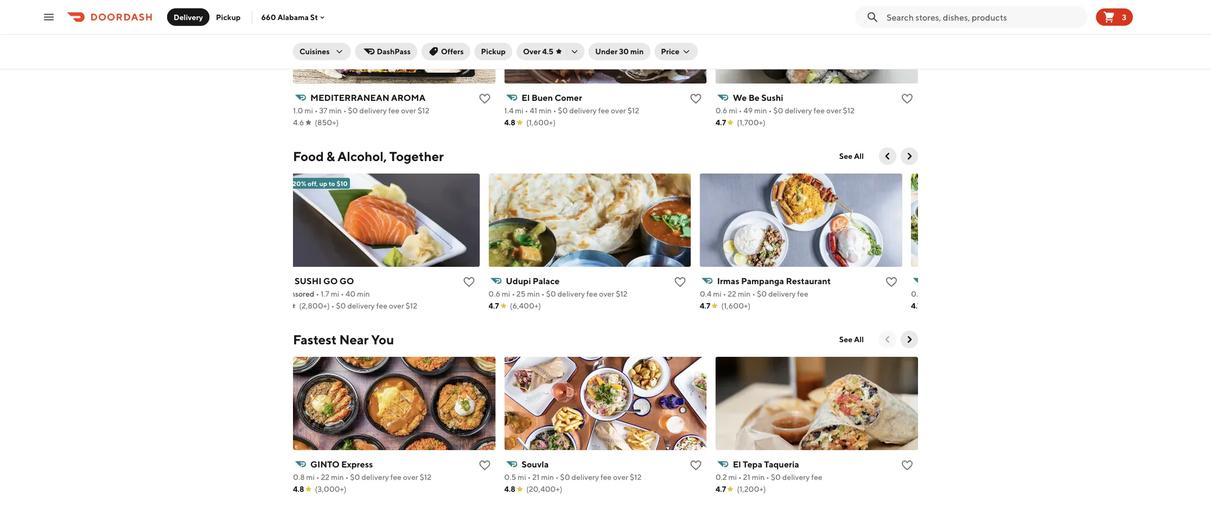Task type: locate. For each thing, give the bounding box(es) containing it.
1 vertical spatial el
[[733, 459, 741, 470]]

over inside the 0.5 mi • 22 min • $​0 delivery fee over $12 4.7
[[1021, 289, 1036, 298]]

dashpass
[[377, 47, 411, 56]]

see
[[839, 152, 853, 161], [839, 335, 853, 344]]

irmas pampanga restaurant
[[717, 276, 831, 286]]

tepa
[[743, 459, 762, 470]]

pickup button
[[209, 8, 247, 26], [475, 43, 512, 60]]

go
[[323, 276, 338, 286], [340, 276, 354, 286]]

2 previous button of carousel image from the top
[[882, 334, 893, 345]]

click to add this store to your saved list image
[[478, 92, 491, 105], [674, 276, 687, 289], [885, 276, 898, 289], [689, 459, 702, 472], [901, 459, 914, 472]]

min for we be sushi
[[754, 106, 767, 115]]

2 all from the top
[[854, 335, 864, 344]]

21
[[532, 473, 540, 482], [743, 473, 750, 482]]

express
[[341, 459, 373, 470]]

1 previous button of carousel image from the top
[[882, 151, 893, 162]]

25
[[516, 289, 526, 298]]

mi inside the 0.5 mi • 22 min • $​0 delivery fee over $12 4.7
[[924, 289, 933, 298]]

2 go from the left
[[340, 276, 354, 286]]

0.6 mi • 49 min • $​0 delivery fee over $12
[[716, 106, 855, 115]]

pickup button right "delivery"
[[209, 8, 247, 26]]

0 horizontal spatial 0.6
[[489, 289, 500, 298]]

0.6 for udupi palace
[[489, 289, 500, 298]]

click to add this store to your saved list image for ginto express
[[478, 459, 491, 472]]

0.5
[[911, 289, 923, 298], [504, 473, 516, 482]]

go up 40
[[340, 276, 354, 286]]

1 vertical spatial all
[[854, 335, 864, 344]]

1 horizontal spatial 22
[[728, 289, 736, 298]]

next button of carousel image for food & alcohol, together
[[904, 151, 915, 162]]

mi inside sushi go go sponsored • 1.7 mi • 40 min
[[331, 289, 339, 298]]

click to add this store to your saved list image for el buen comer
[[689, 92, 702, 105]]

2 21 from the left
[[743, 473, 750, 482]]

over
[[401, 106, 416, 115], [611, 106, 626, 115], [826, 106, 841, 115], [599, 289, 614, 298], [1021, 289, 1036, 298], [389, 301, 404, 310], [403, 473, 418, 482], [613, 473, 628, 482]]

sushi go go sponsored • 1.7 mi • 40 min
[[277, 276, 370, 298]]

0.6 left 49
[[716, 106, 727, 115]]

alcohol,
[[337, 148, 387, 164]]

0 vertical spatial (1,600+)
[[526, 118, 556, 127]]

aroma
[[391, 93, 425, 103]]

1 see all link from the top
[[833, 148, 870, 165]]

el up 41 at the top
[[522, 93, 530, 103]]

mi for tepa
[[728, 473, 737, 482]]

(3,000+)
[[315, 485, 347, 494]]

$12
[[418, 106, 429, 115], [628, 106, 639, 115], [843, 106, 855, 115], [616, 289, 628, 298], [1038, 289, 1050, 298], [406, 301, 417, 310], [420, 473, 431, 482], [630, 473, 642, 482]]

previous button of carousel image for food & alcohol, together
[[882, 151, 893, 162]]

4.8
[[504, 118, 515, 127], [293, 485, 304, 494], [504, 485, 515, 494]]

under 30 min
[[595, 47, 644, 56]]

min inside sushi go go sponsored • 1.7 mi • 40 min
[[357, 289, 370, 298]]

1 vertical spatial pickup
[[481, 47, 506, 56]]

0 vertical spatial next button of carousel image
[[904, 151, 915, 162]]

see all
[[839, 152, 864, 161], [839, 335, 864, 344]]

4.8 down '0.8'
[[293, 485, 304, 494]]

1 horizontal spatial 0.5
[[911, 289, 923, 298]]

1 see all from the top
[[839, 152, 864, 161]]

2 see all link from the top
[[833, 331, 870, 348]]

see all link for food & alcohol, together
[[833, 148, 870, 165]]

go up 1.7
[[323, 276, 338, 286]]

1 horizontal spatial el
[[733, 459, 741, 470]]

1 horizontal spatial pickup
[[481, 47, 506, 56]]

el buen comer
[[522, 93, 582, 103]]

see for fastest near you
[[839, 335, 853, 344]]

22 inside the 0.5 mi • 22 min • $​0 delivery fee over $12 4.7
[[939, 289, 948, 298]]

min inside button
[[630, 47, 644, 56]]

mi for express
[[306, 473, 315, 482]]

0.6 mi • 25 min • $​0 delivery fee over $12
[[489, 289, 628, 298]]

0 vertical spatial see all
[[839, 152, 864, 161]]

0 horizontal spatial el
[[522, 93, 530, 103]]

palace
[[533, 276, 560, 286]]

click to add this store to your saved list image for tepa
[[901, 459, 914, 472]]

1 horizontal spatial pickup button
[[475, 43, 512, 60]]

1 all from the top
[[854, 152, 864, 161]]

pickup button left over
[[475, 43, 512, 60]]

21 up (1,200+)
[[743, 473, 750, 482]]

ginto
[[310, 459, 340, 470]]

21 down souvla
[[532, 473, 540, 482]]

1 horizontal spatial go
[[340, 276, 354, 286]]

el
[[522, 93, 530, 103], [733, 459, 741, 470]]

1 vertical spatial previous button of carousel image
[[882, 334, 893, 345]]

0.8 mi • 22 min • $​0 delivery fee over $12
[[293, 473, 431, 482]]

click to add this store to your saved list image
[[689, 92, 702, 105], [901, 92, 914, 105], [462, 276, 476, 289], [478, 459, 491, 472]]

fee inside the 0.5 mi • 22 min • $​0 delivery fee over $12 4.7
[[1009, 289, 1020, 298]]

0.6 for we be sushi
[[716, 106, 727, 115]]

fee for we be sushi
[[814, 106, 825, 115]]

(1,600+)
[[526, 118, 556, 127], [721, 301, 751, 310]]

delivery
[[359, 106, 387, 115], [569, 106, 597, 115], [785, 106, 812, 115], [558, 289, 585, 298], [768, 289, 796, 298], [980, 289, 1007, 298], [347, 301, 375, 310], [361, 473, 389, 482], [572, 473, 599, 482], [782, 473, 810, 482]]

2 horizontal spatial 22
[[939, 289, 948, 298]]

1 vertical spatial 0.5
[[504, 473, 516, 482]]

$12 for el buen comer
[[628, 106, 639, 115]]

under 30 min button
[[589, 43, 650, 60]]

1 vertical spatial see all link
[[833, 331, 870, 348]]

0 vertical spatial see all link
[[833, 148, 870, 165]]

3
[[1122, 12, 1126, 21]]

sponsored
[[277, 289, 314, 298]]

min for mediterranean aroma
[[329, 106, 342, 115]]

1 21 from the left
[[532, 473, 540, 482]]

0 vertical spatial 0.5
[[911, 289, 923, 298]]

1 horizontal spatial 21
[[743, 473, 750, 482]]

to
[[329, 180, 335, 187]]

mi
[[305, 106, 313, 115], [515, 106, 524, 115], [729, 106, 737, 115], [331, 289, 339, 298], [502, 289, 510, 298], [713, 289, 722, 298], [924, 289, 933, 298], [306, 473, 315, 482], [518, 473, 526, 482], [728, 473, 737, 482]]

0 horizontal spatial (1,600+)
[[526, 118, 556, 127]]

pickup right "delivery"
[[216, 12, 241, 21]]

0 vertical spatial pickup
[[216, 12, 241, 21]]

0.4 mi • 22 min • $​0 delivery fee
[[700, 289, 808, 298]]

1 vertical spatial 0.6
[[489, 289, 500, 298]]

$​0 for we be sushi
[[773, 106, 783, 115]]

fee for el tepa taqueria
[[811, 473, 822, 482]]

$12 for souvla
[[630, 473, 642, 482]]

$​0 for el tepa taqueria
[[771, 473, 781, 482]]

0 vertical spatial see
[[839, 152, 853, 161]]

fastest near you
[[293, 332, 394, 347]]

$0
[[336, 301, 346, 310]]

udupi palace
[[506, 276, 560, 286]]

over 4.5 button
[[517, 43, 584, 60]]

pickup
[[216, 12, 241, 21], [481, 47, 506, 56]]

(1,600+) down 0.4 mi • 22 min • $​0 delivery fee
[[721, 301, 751, 310]]

1 vertical spatial next button of carousel image
[[904, 334, 915, 345]]

el left tepa
[[733, 459, 741, 470]]

1 horizontal spatial 0.6
[[716, 106, 727, 115]]

22 for express
[[321, 473, 329, 482]]

delivery for tepa
[[782, 473, 810, 482]]

$12 for we be sushi
[[843, 106, 855, 115]]

$12 for ginto express
[[420, 473, 431, 482]]

fee for irmas pampanga restaurant
[[797, 289, 808, 298]]

pickup left over
[[481, 47, 506, 56]]

0 horizontal spatial 21
[[532, 473, 540, 482]]

fee for el buen comer
[[598, 106, 609, 115]]

41
[[530, 106, 537, 115]]

0 vertical spatial all
[[854, 152, 864, 161]]

0 vertical spatial 0.6
[[716, 106, 727, 115]]

21 for souvla
[[532, 473, 540, 482]]

delivery button
[[167, 8, 209, 26]]

delivery for pampanga
[[768, 289, 796, 298]]

0 horizontal spatial 0.5
[[504, 473, 516, 482]]

fee for mediterranean aroma
[[388, 106, 399, 115]]

over for souvla
[[613, 473, 628, 482]]

we be sushi
[[733, 93, 783, 103]]

0 vertical spatial el
[[522, 93, 530, 103]]

mi for palace
[[502, 289, 510, 298]]

food & alcohol, together
[[293, 148, 444, 164]]

0.2 mi • 21 min • $​0 delivery fee
[[716, 473, 822, 482]]

•
[[315, 106, 318, 115], [343, 106, 346, 115], [525, 106, 528, 115], [553, 106, 556, 115], [739, 106, 742, 115], [769, 106, 772, 115], [316, 289, 319, 298], [341, 289, 344, 298], [512, 289, 515, 298], [541, 289, 545, 298], [723, 289, 726, 298], [752, 289, 755, 298], [934, 289, 938, 298], [964, 289, 967, 298], [331, 301, 334, 310], [316, 473, 319, 482], [345, 473, 349, 482], [528, 473, 531, 482], [555, 473, 559, 482], [738, 473, 742, 482], [766, 473, 769, 482]]

next button of carousel image
[[904, 151, 915, 162], [904, 334, 915, 345]]

delivery for be
[[785, 106, 812, 115]]

&
[[326, 148, 335, 164]]

0 horizontal spatial pickup button
[[209, 8, 247, 26]]

min for el tepa taqueria
[[752, 473, 765, 482]]

0 vertical spatial previous button of carousel image
[[882, 151, 893, 162]]

$12 inside the 0.5 mi • 22 min • $​0 delivery fee over $12 4.7
[[1038, 289, 1050, 298]]

1 next button of carousel image from the top
[[904, 151, 915, 162]]

$​0 for el buen comer
[[558, 106, 568, 115]]

all
[[854, 152, 864, 161], [854, 335, 864, 344]]

el for el buen comer
[[522, 93, 530, 103]]

you
[[371, 332, 394, 347]]

all for fastest near you
[[854, 335, 864, 344]]

(6,400+)
[[510, 301, 541, 310]]

2 see all from the top
[[839, 335, 864, 344]]

min for el buen comer
[[539, 106, 552, 115]]

1 see from the top
[[839, 152, 853, 161]]

near
[[339, 332, 369, 347]]

21 for el tepa taqueria
[[743, 473, 750, 482]]

all for food & alcohol, together
[[854, 152, 864, 161]]

0 horizontal spatial go
[[323, 276, 338, 286]]

4.8 down 1.4
[[504, 118, 515, 127]]

0.5 inside the 0.5 mi • 22 min • $​0 delivery fee over $12 4.7
[[911, 289, 923, 298]]

min
[[630, 47, 644, 56], [329, 106, 342, 115], [539, 106, 552, 115], [754, 106, 767, 115], [357, 289, 370, 298], [527, 289, 540, 298], [738, 289, 751, 298], [949, 289, 962, 298], [331, 473, 344, 482], [541, 473, 554, 482], [752, 473, 765, 482]]

offers
[[441, 47, 464, 56]]

previous button of carousel image
[[882, 151, 893, 162], [882, 334, 893, 345]]

see for food & alcohol, together
[[839, 152, 853, 161]]

mi for be
[[729, 106, 737, 115]]

click to add this store to your saved list image for palace
[[674, 276, 687, 289]]

660
[[261, 13, 276, 22]]

0 horizontal spatial 22
[[321, 473, 329, 482]]

0.5 mi • 22 min • $​0 delivery fee over $12 4.7
[[911, 289, 1050, 310]]

1 vertical spatial (1,600+)
[[721, 301, 751, 310]]

see all link
[[833, 148, 870, 165], [833, 331, 870, 348]]

1.7
[[321, 289, 329, 298]]

irmas
[[717, 276, 739, 286]]

price
[[661, 47, 679, 56]]

fastest
[[293, 332, 337, 347]]

4.8 for ginto
[[293, 485, 304, 494]]

2 next button of carousel image from the top
[[904, 334, 915, 345]]

mi for pampanga
[[713, 289, 722, 298]]

mi for aroma
[[305, 106, 313, 115]]

2 see from the top
[[839, 335, 853, 344]]

22
[[728, 289, 736, 298], [939, 289, 948, 298], [321, 473, 329, 482]]

1 vertical spatial see
[[839, 335, 853, 344]]

1 horizontal spatial (1,600+)
[[721, 301, 751, 310]]

over for el buen comer
[[611, 106, 626, 115]]

4.7 for udupi palace
[[489, 301, 499, 310]]

previous button of carousel image for fastest near you
[[882, 334, 893, 345]]

Store search: begin typing to search for stores available on DoorDash text field
[[887, 11, 1083, 23]]

0.6 left "25"
[[489, 289, 500, 298]]

(1,600+) down 41 at the top
[[526, 118, 556, 127]]

1 vertical spatial see all
[[839, 335, 864, 344]]

$12 for mediterranean aroma
[[418, 106, 429, 115]]



Task type: describe. For each thing, give the bounding box(es) containing it.
20%
[[292, 180, 306, 187]]

open menu image
[[42, 11, 55, 24]]

1.4 mi • 41 min • $​0 delivery fee over $12
[[504, 106, 639, 115]]

delivery for aroma
[[359, 106, 387, 115]]

$​0 for souvla
[[560, 473, 570, 482]]

over for mediterranean aroma
[[401, 106, 416, 115]]

fee for souvla
[[601, 473, 612, 482]]

off,
[[308, 180, 318, 187]]

alabama
[[278, 13, 309, 22]]

37
[[319, 106, 327, 115]]

4.8 for el
[[504, 118, 515, 127]]

30
[[619, 47, 629, 56]]

0.4
[[700, 289, 712, 298]]

udupi
[[506, 276, 531, 286]]

delivery
[[174, 12, 203, 21]]

(1,200+)
[[737, 485, 766, 494]]

1 go from the left
[[323, 276, 338, 286]]

restaurant
[[786, 276, 831, 286]]

souvla
[[522, 459, 549, 470]]

1 vertical spatial pickup button
[[475, 43, 512, 60]]

over
[[523, 47, 541, 56]]

fastest near you link
[[293, 331, 394, 348]]

0.5 for 0.5 mi • 22 min • $​0 delivery fee over $12 4.7
[[911, 289, 923, 298]]

click to add this store to your saved list image for aroma
[[478, 92, 491, 105]]

fee for ginto express
[[390, 473, 401, 482]]

0 horizontal spatial pickup
[[216, 12, 241, 21]]

delivery for express
[[361, 473, 389, 482]]

be
[[749, 93, 760, 103]]

min for irmas pampanga restaurant
[[738, 289, 751, 298]]

comer
[[555, 93, 582, 103]]

$​0 for ginto express
[[350, 473, 360, 482]]

$​0 for irmas pampanga restaurant
[[757, 289, 767, 298]]

$​0 for udupi palace
[[546, 289, 556, 298]]

price button
[[655, 43, 698, 60]]

49
[[743, 106, 753, 115]]

buen
[[532, 93, 553, 103]]

see all for fastest near you
[[839, 335, 864, 344]]

over for ginto express
[[403, 473, 418, 482]]

660 alabama st
[[261, 13, 318, 22]]

4.7 for we be sushi
[[716, 118, 726, 127]]

4.6
[[293, 118, 304, 127]]

0 vertical spatial pickup button
[[209, 8, 247, 26]]

mediterranean
[[310, 93, 389, 103]]

sushi
[[295, 276, 321, 286]]

up
[[319, 180, 327, 187]]

click to add this store to your saved list image for we be sushi
[[901, 92, 914, 105]]

mediterranean aroma
[[310, 93, 425, 103]]

min for souvla
[[541, 473, 554, 482]]

delivery for palace
[[558, 289, 585, 298]]

(2,800+)
[[299, 301, 330, 310]]

delivery inside the 0.5 mi • 22 min • $​0 delivery fee over $12 4.7
[[980, 289, 1007, 298]]

min inside the 0.5 mi • 22 min • $​0 delivery fee over $12 4.7
[[949, 289, 962, 298]]

22 for pampanga
[[728, 289, 736, 298]]

together
[[389, 148, 444, 164]]

4.7 for el tepa taqueria
[[716, 485, 726, 494]]

taqueria
[[764, 459, 799, 470]]

over 4.5
[[523, 47, 553, 56]]

food
[[293, 148, 324, 164]]

0.8
[[293, 473, 305, 482]]

mi for buen
[[515, 106, 524, 115]]

• $0 delivery fee over $12
[[330, 301, 417, 310]]

(20,400+)
[[526, 485, 562, 494]]

$​0 inside the 0.5 mi • 22 min • $​0 delivery fee over $12 4.7
[[968, 289, 978, 298]]

min for ginto express
[[331, 473, 344, 482]]

4.7 for irmas pampanga restaurant
[[700, 301, 710, 310]]

(1,600+) for pampanga
[[721, 301, 751, 310]]

0.5 for 0.5 mi • 21 min • $​0 delivery fee over $12
[[504, 473, 516, 482]]

cuisines
[[300, 47, 330, 56]]

sushi
[[761, 93, 783, 103]]

4.5
[[542, 47, 553, 56]]

1.4
[[504, 106, 514, 115]]

st
[[310, 13, 318, 22]]

see all link for fastest near you
[[833, 331, 870, 348]]

3 button
[[1096, 8, 1133, 26]]

(850+)
[[315, 118, 339, 127]]

we
[[733, 93, 747, 103]]

20% off, up to $10
[[292, 180, 348, 187]]

0.5 mi • 21 min • $​0 delivery fee over $12
[[504, 473, 642, 482]]

660 alabama st button
[[261, 13, 327, 22]]

next button of carousel image for fastest near you
[[904, 334, 915, 345]]

el tepa taqueria
[[733, 459, 799, 470]]

pampanga
[[741, 276, 784, 286]]

el for el tepa taqueria
[[733, 459, 741, 470]]

over for udupi palace
[[599, 289, 614, 298]]

min for udupi palace
[[527, 289, 540, 298]]

1.0 mi • 37 min • $​0 delivery fee over $12
[[293, 106, 429, 115]]

over for we be sushi
[[826, 106, 841, 115]]

delivery for buen
[[569, 106, 597, 115]]

(1,600+) for buen
[[526, 118, 556, 127]]

1.0
[[293, 106, 303, 115]]

offers button
[[421, 43, 470, 60]]

see all for food & alcohol, together
[[839, 152, 864, 161]]

$12 for udupi palace
[[616, 289, 628, 298]]

food & alcohol, together link
[[293, 148, 444, 165]]

ginto express
[[310, 459, 373, 470]]

4.8 left (20,400+)
[[504, 485, 515, 494]]

$10
[[336, 180, 348, 187]]

dashpass button
[[355, 43, 417, 60]]

40
[[345, 289, 355, 298]]

fee for udupi palace
[[586, 289, 598, 298]]

click to add this store to your saved list image for pampanga
[[885, 276, 898, 289]]

0.2
[[716, 473, 727, 482]]

under
[[595, 47, 618, 56]]

cuisines button
[[293, 43, 351, 60]]

4.7 inside the 0.5 mi • 22 min • $​0 delivery fee over $12 4.7
[[911, 301, 922, 310]]

(1,700+)
[[737, 118, 765, 127]]

$​0 for mediterranean aroma
[[348, 106, 358, 115]]



Task type: vqa. For each thing, say whether or not it's contained in the screenshot.
49
yes



